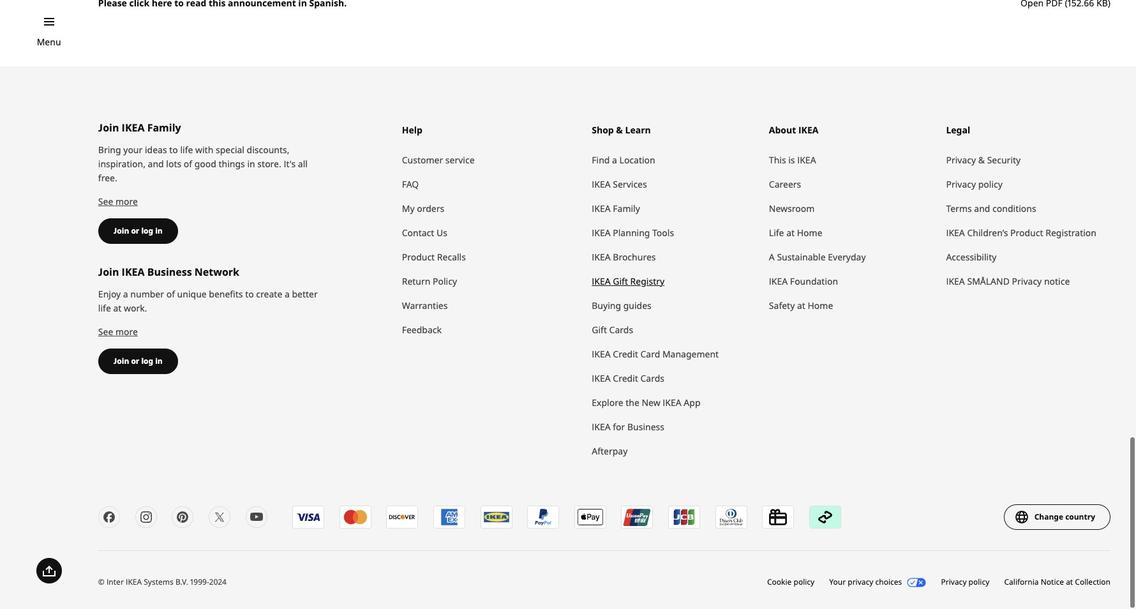 Task type: describe. For each thing, give the bounding box(es) containing it.
registration
[[1046, 227, 1097, 239]]

life
[[769, 227, 784, 239]]

bring your ideas to life with special discounts, inspiration, and lots of good things in store. it's all free.
[[98, 144, 308, 184]]

ikea credit cards
[[592, 372, 665, 384]]

explore the new ikea app link
[[592, 391, 757, 415]]

new
[[642, 396, 661, 409]]

in inside the bring your ideas to life with special discounts, inspiration, and lots of good things in store. it's all free.
[[247, 158, 255, 170]]

ikea up number
[[122, 265, 145, 279]]

bring
[[98, 144, 121, 156]]

benefits
[[209, 288, 243, 300]]

0 horizontal spatial list
[[98, 506, 280, 536]]

feedback
[[402, 324, 442, 336]]

ikea credit card management
[[592, 348, 719, 360]]

privacy left &
[[947, 154, 976, 166]]

california notice at collection link
[[1005, 576, 1111, 588]]

home for safety at home
[[808, 299, 833, 312]]

credit for card
[[613, 348, 638, 360]]

afterpay link
[[592, 439, 757, 463]]

0 vertical spatial gift
[[613, 275, 628, 287]]

ikea for business
[[592, 421, 665, 433]]

your
[[123, 144, 143, 156]]

ikea småland privacy notice
[[947, 275, 1070, 287]]

enjoy
[[98, 288, 121, 300]]

join down 'work.'
[[114, 356, 129, 366]]

cards inside 'link'
[[610, 324, 633, 336]]

explore
[[592, 396, 624, 409]]

us
[[437, 227, 448, 239]]

business for ikea
[[147, 265, 192, 279]]

product recalls
[[402, 251, 466, 263]]

to inside the bring your ideas to life with special discounts, inspiration, and lots of good things in store. it's all free.
[[169, 144, 178, 156]]

terms and conditions
[[947, 202, 1037, 214]]

ikea right inter
[[126, 576, 142, 587]]

1999-
[[190, 576, 209, 587]]

ikea services
[[592, 178, 647, 190]]

in for family
[[155, 225, 163, 236]]

customer service link
[[402, 148, 579, 172]]

planning
[[613, 227, 650, 239]]

cookie policy link
[[768, 576, 815, 588]]

policy for the bottom privacy policy link
[[969, 576, 990, 587]]

tools
[[653, 227, 674, 239]]

newsroom
[[769, 202, 815, 214]]

your privacy choices link
[[830, 576, 927, 588]]

change
[[1035, 511, 1064, 522]]

privacy down accessibility link
[[1012, 275, 1042, 287]]

jcb image
[[670, 506, 700, 528]]

inspiration,
[[98, 158, 146, 170]]

a sustainable everyday
[[769, 251, 866, 263]]

california consumer privacy act (ccpa) opt-out icon image
[[908, 576, 927, 588]]

ikea planning tools link
[[592, 221, 757, 245]]

1 horizontal spatial and
[[975, 202, 991, 214]]

buy now pay later with afterpay image
[[811, 506, 841, 528]]

ikea brochures link
[[592, 245, 757, 269]]

see more for join ikea business network
[[98, 326, 138, 338]]

ikea left brochures
[[592, 251, 611, 263]]

discover image
[[387, 506, 418, 528]]

guides
[[624, 299, 652, 312]]

join or log in button for business
[[98, 349, 178, 374]]

recalls
[[437, 251, 466, 263]]

1 horizontal spatial a
[[285, 288, 290, 300]]

ikea up safety
[[769, 275, 788, 287]]

collection
[[1075, 576, 1111, 587]]

terms
[[947, 202, 972, 214]]

ikea inside 'link'
[[592, 348, 611, 360]]

x image
[[212, 509, 227, 525]]

network
[[195, 265, 239, 279]]

return policy
[[402, 275, 457, 287]]

see for join ikea family
[[98, 195, 113, 207]]

to inside enjoy a number of unique benefits to create a better life at work.
[[245, 288, 254, 300]]

find
[[592, 154, 610, 166]]

ikea credit cards link
[[592, 366, 757, 391]]

a for enjoy
[[123, 288, 128, 300]]

ikea left for
[[592, 421, 611, 433]]

mastercard image
[[340, 506, 371, 528]]

at right notice
[[1066, 576, 1073, 587]]

product recalls link
[[402, 245, 579, 269]]

contact
[[402, 227, 434, 239]]

ikea down 'ikea services'
[[592, 202, 611, 214]]

ikea down find
[[592, 178, 611, 190]]

with
[[195, 144, 213, 156]]

location
[[620, 154, 656, 166]]

privacy up terms
[[947, 178, 976, 190]]

ikea gift card image
[[764, 506, 794, 528]]

notice
[[1041, 576, 1064, 587]]

good
[[195, 158, 216, 170]]

unique
[[177, 288, 207, 300]]

service
[[446, 154, 475, 166]]

0 vertical spatial privacy policy link
[[947, 172, 1111, 197]]

2024
[[209, 576, 227, 587]]

accessibility link
[[947, 245, 1111, 269]]

privacy policy for the bottom privacy policy link
[[941, 576, 990, 587]]

life at home link
[[769, 221, 934, 245]]

join or log in for family
[[114, 225, 163, 236]]

feedback link
[[402, 318, 579, 342]]

ikea brochures
[[592, 251, 656, 263]]

ikea gift registry
[[592, 275, 665, 287]]

this
[[769, 154, 786, 166]]

policy
[[433, 275, 457, 287]]

product inside ikea children's product registration link
[[1011, 227, 1044, 239]]

a sustainable everyday link
[[769, 245, 934, 269]]

ikea planning tools
[[592, 227, 674, 239]]

paypal image
[[528, 506, 559, 528]]

create
[[256, 288, 282, 300]]

my orders
[[402, 202, 444, 214]]

all
[[298, 158, 308, 170]]

©
[[98, 576, 105, 587]]

number
[[130, 288, 164, 300]]

log for business
[[141, 356, 153, 366]]

see more link for join ikea family
[[98, 195, 138, 207]]

ikea right 'is'
[[798, 154, 816, 166]]

careers
[[769, 178, 802, 190]]

privacy & security
[[947, 154, 1021, 166]]

pinterest image
[[175, 509, 190, 525]]

find a location
[[592, 154, 656, 166]]

see more for join ikea family
[[98, 195, 138, 207]]

notice
[[1045, 275, 1070, 287]]

your privacy choices
[[830, 576, 902, 587]]

orders
[[417, 202, 444, 214]]

policy for the topmost privacy policy link
[[979, 178, 1003, 190]]

policy for cookie policy link
[[794, 576, 815, 587]]

at inside enjoy a number of unique benefits to create a better life at work.
[[113, 302, 122, 314]]

ikea credit card management link
[[592, 342, 757, 366]]

see more link for join ikea business network
[[98, 326, 138, 338]]

join ikea family
[[98, 121, 181, 135]]

ikea left app
[[663, 396, 682, 409]]

a for find
[[612, 154, 617, 166]]

ikea family
[[592, 202, 640, 214]]

cookie
[[768, 576, 792, 587]]

buying
[[592, 299, 621, 312]]

home for life at home
[[797, 227, 823, 239]]

more for family
[[116, 195, 138, 207]]



Task type: vqa. For each thing, say whether or not it's contained in the screenshot.
navigation
no



Task type: locate. For each thing, give the bounding box(es) containing it.
join or log in button for family
[[98, 218, 178, 244]]

1 vertical spatial home
[[808, 299, 833, 312]]

1 vertical spatial privacy policy
[[941, 576, 990, 587]]

join
[[98, 121, 119, 135], [114, 225, 129, 236], [98, 265, 119, 279], [114, 356, 129, 366]]

life inside the bring your ideas to life with special discounts, inspiration, and lots of good things in store. it's all free.
[[180, 144, 193, 156]]

ikea down gift cards
[[592, 348, 611, 360]]

facebook image
[[101, 509, 117, 525]]

1 join or log in from the top
[[114, 225, 163, 236]]

see
[[98, 195, 113, 207], [98, 326, 113, 338]]

it's
[[284, 158, 296, 170]]

1 more from the top
[[116, 195, 138, 207]]

see more down the free.
[[98, 195, 138, 207]]

0 horizontal spatial to
[[169, 144, 178, 156]]

accessibility
[[947, 251, 997, 263]]

this is ikea
[[769, 154, 816, 166]]

join down the free.
[[114, 225, 129, 236]]

1 log from the top
[[141, 225, 153, 236]]

privacy
[[848, 576, 874, 587]]

1 vertical spatial log
[[141, 356, 153, 366]]

join or log in up join ikea business network
[[114, 225, 163, 236]]

see down the free.
[[98, 195, 113, 207]]

privacy policy link up conditions
[[947, 172, 1111, 197]]

cards up the new
[[641, 372, 665, 384]]

ikea children's product registration link
[[947, 221, 1111, 245]]

credit up ikea credit cards
[[613, 348, 638, 360]]

a right enjoy
[[123, 288, 128, 300]]

buying guides link
[[592, 294, 757, 318]]

0 vertical spatial business
[[147, 265, 192, 279]]

to left create
[[245, 288, 254, 300]]

ikea up buying
[[592, 275, 611, 287]]

services
[[613, 178, 647, 190]]

faq
[[402, 178, 419, 190]]

0 vertical spatial more
[[116, 195, 138, 207]]

privacy policy down &
[[947, 178, 1003, 190]]

children's
[[968, 227, 1009, 239]]

1 vertical spatial to
[[245, 288, 254, 300]]

join or log in for business
[[114, 356, 163, 366]]

gift up buying guides
[[613, 275, 628, 287]]

life
[[180, 144, 193, 156], [98, 302, 111, 314]]

business for for
[[628, 421, 665, 433]]

0 vertical spatial credit
[[613, 348, 638, 360]]

diners image
[[717, 506, 747, 528]]

0 vertical spatial cards
[[610, 324, 633, 336]]

1 horizontal spatial business
[[628, 421, 665, 433]]

or for business
[[131, 356, 139, 366]]

2 join or log in button from the top
[[98, 349, 178, 374]]

ikea down terms
[[947, 227, 965, 239]]

work.
[[124, 302, 147, 314]]

0 vertical spatial home
[[797, 227, 823, 239]]

ikea foundation
[[769, 275, 838, 287]]

union pay image
[[622, 506, 653, 528]]

life left with at the top of the page
[[180, 144, 193, 156]]

0 vertical spatial see more link
[[98, 195, 138, 207]]

product down contact
[[402, 251, 435, 263]]

cards down buying guides
[[610, 324, 633, 336]]

visa image
[[293, 506, 324, 528]]

warranties
[[402, 299, 448, 312]]

family up ideas
[[147, 121, 181, 135]]

0 horizontal spatial cards
[[610, 324, 633, 336]]

a left better
[[285, 288, 290, 300]]

0 vertical spatial privacy policy
[[947, 178, 1003, 190]]

credit
[[613, 348, 638, 360], [613, 372, 638, 384]]

at down enjoy
[[113, 302, 122, 314]]

change country link
[[1004, 504, 1111, 530]]

1 credit from the top
[[613, 348, 638, 360]]

life inside enjoy a number of unique benefits to create a better life at work.
[[98, 302, 111, 314]]

0 vertical spatial join or log in
[[114, 225, 163, 236]]

see more link down 'work.'
[[98, 326, 138, 338]]

1 or from the top
[[131, 225, 139, 236]]

of
[[184, 158, 192, 170], [166, 288, 175, 300]]

life down enjoy
[[98, 302, 111, 314]]

business up number
[[147, 265, 192, 279]]

1 vertical spatial cards
[[641, 372, 665, 384]]

1 vertical spatial join or log in
[[114, 356, 163, 366]]

policy up terms and conditions
[[979, 178, 1003, 190]]

2 more from the top
[[116, 326, 138, 338]]

youtube image
[[249, 509, 264, 525]]

småland
[[968, 275, 1010, 287]]

contact us
[[402, 227, 448, 239]]

1 horizontal spatial list
[[293, 506, 855, 536]]

home
[[797, 227, 823, 239], [808, 299, 833, 312]]

0 vertical spatial product
[[1011, 227, 1044, 239]]

1 see more link from the top
[[98, 195, 138, 207]]

the
[[626, 396, 640, 409]]

1 vertical spatial life
[[98, 302, 111, 314]]

family down "services"
[[613, 202, 640, 214]]

instagram image
[[138, 509, 154, 525]]

sustainable
[[777, 251, 826, 263]]

more down 'work.'
[[116, 326, 138, 338]]

1 vertical spatial credit
[[613, 372, 638, 384]]

0 horizontal spatial and
[[148, 158, 164, 170]]

discounts,
[[247, 144, 290, 156]]

0 vertical spatial in
[[247, 158, 255, 170]]

menu
[[37, 36, 61, 48]]

home up a sustainable everyday
[[797, 227, 823, 239]]

policy right the 'cookie'
[[794, 576, 815, 587]]

join or log in down 'work.'
[[114, 356, 163, 366]]

1 see from the top
[[98, 195, 113, 207]]

security
[[988, 154, 1021, 166]]

1 horizontal spatial family
[[613, 202, 640, 214]]

lots
[[166, 158, 181, 170]]

a
[[612, 154, 617, 166], [123, 288, 128, 300], [285, 288, 290, 300]]

0 horizontal spatial gift
[[592, 324, 607, 336]]

ikea credit card image
[[481, 506, 512, 528]]

app
[[684, 396, 701, 409]]

1 vertical spatial business
[[628, 421, 665, 433]]

see down enjoy
[[98, 326, 113, 338]]

warranties link
[[402, 294, 579, 318]]

0 horizontal spatial a
[[123, 288, 128, 300]]

1 horizontal spatial to
[[245, 288, 254, 300]]

of inside enjoy a number of unique benefits to create a better life at work.
[[166, 288, 175, 300]]

privacy policy link right california consumer privacy act (ccpa) opt-out icon
[[941, 576, 990, 588]]

list
[[293, 506, 855, 536], [98, 506, 280, 536]]

0 horizontal spatial product
[[402, 251, 435, 263]]

privacy policy for the topmost privacy policy link
[[947, 178, 1003, 190]]

policy left the california
[[969, 576, 990, 587]]

0 vertical spatial see more
[[98, 195, 138, 207]]

or up join ikea business network
[[131, 225, 139, 236]]

0 horizontal spatial life
[[98, 302, 111, 314]]

ikea up "explore"
[[592, 372, 611, 384]]

join or log in button
[[98, 218, 178, 244], [98, 349, 178, 374]]

or down 'work.'
[[131, 356, 139, 366]]

of inside the bring your ideas to life with special discounts, inspiration, and lots of good things in store. it's all free.
[[184, 158, 192, 170]]

1 see more from the top
[[98, 195, 138, 207]]

log down 'work.'
[[141, 356, 153, 366]]

1 vertical spatial privacy policy link
[[941, 576, 990, 588]]

more for business
[[116, 326, 138, 338]]

conditions
[[993, 202, 1037, 214]]

ideas
[[145, 144, 167, 156]]

log for family
[[141, 225, 153, 236]]

1 vertical spatial or
[[131, 356, 139, 366]]

1 vertical spatial and
[[975, 202, 991, 214]]

and down ideas
[[148, 158, 164, 170]]

credit for cards
[[613, 372, 638, 384]]

at right safety
[[797, 299, 806, 312]]

0 vertical spatial to
[[169, 144, 178, 156]]

0 horizontal spatial family
[[147, 121, 181, 135]]

1 join or log in button from the top
[[98, 218, 178, 244]]

1 horizontal spatial product
[[1011, 227, 1044, 239]]

1 vertical spatial join or log in button
[[98, 349, 178, 374]]

0 vertical spatial log
[[141, 225, 153, 236]]

privacy
[[947, 154, 976, 166], [947, 178, 976, 190], [1012, 275, 1042, 287], [941, 576, 967, 587]]

safety at home
[[769, 299, 833, 312]]

terms and conditions link
[[947, 197, 1111, 221]]

1 horizontal spatial gift
[[613, 275, 628, 287]]

in
[[247, 158, 255, 170], [155, 225, 163, 236], [155, 356, 163, 366]]

business down explore the new ikea app
[[628, 421, 665, 433]]

foundation
[[790, 275, 838, 287]]

1 horizontal spatial cards
[[641, 372, 665, 384]]

2 see more link from the top
[[98, 326, 138, 338]]

ikea down ikea family at the top of the page
[[592, 227, 611, 239]]

1 vertical spatial see
[[98, 326, 113, 338]]

gift cards
[[592, 324, 633, 336]]

better
[[292, 288, 318, 300]]

product inside 'product recalls' link
[[402, 251, 435, 263]]

your
[[830, 576, 846, 587]]

privacy policy
[[947, 178, 1003, 190], [941, 576, 990, 587]]

1 vertical spatial more
[[116, 326, 138, 338]]

&
[[979, 154, 985, 166]]

ikea småland privacy notice link
[[947, 269, 1111, 294]]

see for join ikea business network
[[98, 326, 113, 338]]

apple pay image
[[575, 506, 606, 528]]

special
[[216, 144, 245, 156]]

or for family
[[131, 225, 139, 236]]

2 horizontal spatial a
[[612, 154, 617, 166]]

customer
[[402, 154, 443, 166]]

more down the free.
[[116, 195, 138, 207]]

and inside the bring your ideas to life with special discounts, inspiration, and lots of good things in store. it's all free.
[[148, 158, 164, 170]]

1 horizontal spatial life
[[180, 144, 193, 156]]

0 vertical spatial and
[[148, 158, 164, 170]]

return policy link
[[402, 269, 579, 294]]

california
[[1005, 576, 1039, 587]]

explore the new ikea app
[[592, 396, 701, 409]]

see more link down the free.
[[98, 195, 138, 207]]

contact us link
[[402, 221, 579, 245]]

this is ikea link
[[769, 148, 934, 172]]

at
[[787, 227, 795, 239], [797, 299, 806, 312], [113, 302, 122, 314], [1066, 576, 1073, 587]]

b.v.
[[176, 576, 188, 587]]

0 vertical spatial family
[[147, 121, 181, 135]]

privacy right california consumer privacy act (ccpa) opt-out icon
[[941, 576, 967, 587]]

cards
[[610, 324, 633, 336], [641, 372, 665, 384]]

ikea family link
[[592, 197, 757, 221]]

join up bring
[[98, 121, 119, 135]]

a right find
[[612, 154, 617, 166]]

0 vertical spatial or
[[131, 225, 139, 236]]

join or log in button up join ikea business network
[[98, 218, 178, 244]]

home down the foundation
[[808, 299, 833, 312]]

see more down 'work.'
[[98, 326, 138, 338]]

2 log from the top
[[141, 356, 153, 366]]

of left unique
[[166, 288, 175, 300]]

policy
[[979, 178, 1003, 190], [794, 576, 815, 587], [969, 576, 990, 587]]

ikea up your
[[122, 121, 145, 135]]

© inter ikea systems b.v. 1999-2024
[[98, 576, 227, 587]]

2 see more from the top
[[98, 326, 138, 338]]

find a location link
[[592, 148, 757, 172]]

ikea down accessibility on the right top of page
[[947, 275, 965, 287]]

0 vertical spatial of
[[184, 158, 192, 170]]

see more
[[98, 195, 138, 207], [98, 326, 138, 338]]

and right terms
[[975, 202, 991, 214]]

safety
[[769, 299, 795, 312]]

of right the lots
[[184, 158, 192, 170]]

product down terms and conditions link
[[1011, 227, 1044, 239]]

0 vertical spatial join or log in button
[[98, 218, 178, 244]]

0 horizontal spatial business
[[147, 265, 192, 279]]

management
[[663, 348, 719, 360]]

join or log in button down 'work.'
[[98, 349, 178, 374]]

1 vertical spatial gift
[[592, 324, 607, 336]]

privacy policy link
[[947, 172, 1111, 197], [941, 576, 990, 588]]

family
[[147, 121, 181, 135], [613, 202, 640, 214]]

at right life
[[787, 227, 795, 239]]

ikea services link
[[592, 172, 757, 197]]

1 vertical spatial family
[[613, 202, 640, 214]]

2 vertical spatial in
[[155, 356, 163, 366]]

0 vertical spatial see
[[98, 195, 113, 207]]

a
[[769, 251, 775, 263]]

my
[[402, 202, 415, 214]]

join or log in
[[114, 225, 163, 236], [114, 356, 163, 366]]

choices
[[876, 576, 902, 587]]

return
[[402, 275, 431, 287]]

gift inside 'link'
[[592, 324, 607, 336]]

see more link
[[98, 195, 138, 207], [98, 326, 138, 338]]

2 or from the top
[[131, 356, 139, 366]]

1 horizontal spatial of
[[184, 158, 192, 170]]

things
[[219, 158, 245, 170]]

1 vertical spatial in
[[155, 225, 163, 236]]

gift cards link
[[592, 318, 757, 342]]

ikea foundation link
[[769, 269, 934, 294]]

gift down buying
[[592, 324, 607, 336]]

2 credit from the top
[[613, 372, 638, 384]]

2 see from the top
[[98, 326, 113, 338]]

to up the lots
[[169, 144, 178, 156]]

1 vertical spatial see more link
[[98, 326, 138, 338]]

life at home
[[769, 227, 823, 239]]

credit up the the at the bottom of the page
[[613, 372, 638, 384]]

0 vertical spatial life
[[180, 144, 193, 156]]

to
[[169, 144, 178, 156], [245, 288, 254, 300]]

credit inside 'link'
[[613, 348, 638, 360]]

store.
[[258, 158, 281, 170]]

newsroom link
[[769, 197, 934, 221]]

ikea children's product registration
[[947, 227, 1097, 239]]

1 vertical spatial see more
[[98, 326, 138, 338]]

privacy policy right california consumer privacy act (ccpa) opt-out icon
[[941, 576, 990, 587]]

1 vertical spatial product
[[402, 251, 435, 263]]

join up enjoy
[[98, 265, 119, 279]]

1 vertical spatial of
[[166, 288, 175, 300]]

everyday
[[828, 251, 866, 263]]

2 join or log in from the top
[[114, 356, 163, 366]]

amex image
[[434, 506, 465, 528]]

in for business
[[155, 356, 163, 366]]

log up join ikea business network
[[141, 225, 153, 236]]

registry
[[631, 275, 665, 287]]

0 horizontal spatial of
[[166, 288, 175, 300]]



